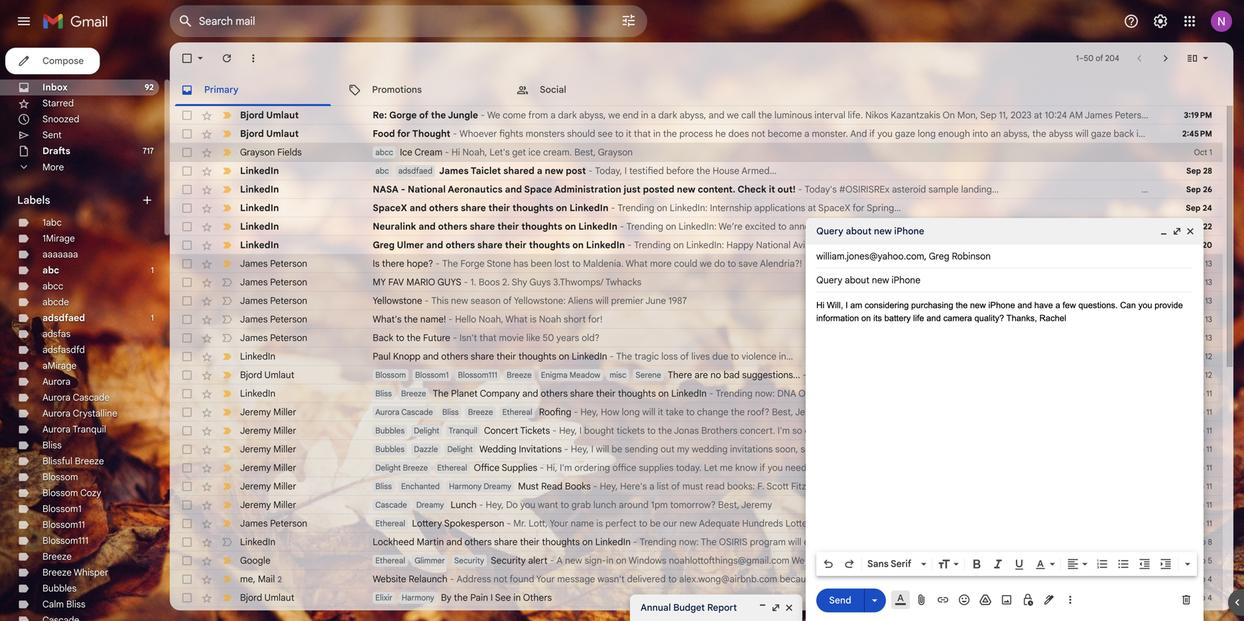 Task type: describe. For each thing, give the bounding box(es) containing it.
to right due
[[731, 351, 740, 363]]

blossom111 inside labels navigation
[[42, 536, 88, 547]]

umlaut for 14th row from the bottom of the page
[[265, 370, 295, 381]]

1 heights' from the left
[[1034, 481, 1068, 493]]

bjord for 27th row from the bottom
[[240, 128, 264, 140]]

1 inside row
[[1210, 148, 1213, 158]]

Subject field
[[817, 274, 1194, 287]]

peterson for what's the name! - hello noah, what is noah short for!
[[270, 314, 308, 325]]

so for i'm
[[793, 425, 803, 437]]

- right "lunch"
[[479, 500, 484, 511]]

today,
[[595, 165, 623, 177]]

to left 'grab' on the bottom of page
[[561, 500, 569, 511]]

2 sep 4 from the top
[[1192, 594, 1213, 604]]

11 row from the top
[[170, 292, 1224, 311]]

1 grayson from the left
[[240, 147, 275, 158]]

send dialog
[[806, 218, 1204, 622]]

and down the shared
[[505, 184, 522, 195]]

monster.
[[812, 128, 849, 140]]

the left roof?
[[731, 407, 745, 418]]

1 spacex from the left
[[373, 202, 407, 214]]

ethereal down dazzle
[[437, 464, 467, 473]]

your for lott,
[[550, 518, 569, 530]]

best, up adequate
[[719, 500, 740, 511]]

name!
[[421, 314, 446, 325]]

hey, up ordering on the left of the page
[[571, 444, 589, 456]]

ethereal inside ethereal lottery spokesperson - mr. lott, your name is perfect to be our new adequate hundreds lottery spokesperson.
[[376, 519, 406, 529]]

battery
[[885, 314, 911, 323]]

aurora tranquil
[[42, 424, 106, 436]]

advanced search options image
[[616, 7, 642, 34]]

linkedin: for internship
[[670, 202, 708, 214]]

and up neuralink
[[410, 202, 427, 214]]

on up take at the bottom right
[[659, 388, 669, 400]]

their down movie
[[497, 351, 516, 363]]

on inside the hi will, i am considering purchasing the new iphone and have a few questions. can you provide information on its battery life and camera quality? thanks, rachel
[[862, 314, 872, 323]]

insert link ‪(⌘k)‬ image
[[937, 594, 950, 607]]

92
[[145, 83, 154, 93]]

13 for my fav mario guys - 1. boos 2. shy guys 3.thwomps/ twhacks
[[1206, 278, 1213, 288]]

the right call
[[759, 109, 773, 121]]

jeremy miller for lunch
[[240, 500, 296, 511]]

6 row from the top
[[170, 199, 1224, 218]]

lockheed martin and others share their thoughts on linkedin - trending now: the osiris program will enable rapid 5g… ͏ ͏ ͏ ͏ ͏ ͏ ͏ ͏ ͏ ͏ ͏ ͏ ͏ ͏ ͏ ͏ ͏ ͏ ͏ ͏ ͏ ͏ ͏ ͏ ͏ ͏ ͏ ͏ ͏ ͏ ͏ ͏ ͏ ͏ ͏ ͏ ͏ ͏ ͏ ͏ ͏ ͏ ͏ ͏ ͏ ͏ ͏ ͏ ͏ ͏ ͏ ͏ ͏ ͏ ͏ ͏ ͏ ͏ ͏ ͏ ͏ ͏ ͏ ͏ ͏ ͏ ͏ ͏ ͏ ͏ ͏ ͏ ͏
[[373, 537, 1051, 548]]

marga
[[1223, 481, 1245, 493]]

security alert - a new sign-in on windows noahlottofthings@gmail.com we noticed a new sign-in to your google account on a windows device. if this was you, you don't need to do
[[491, 555, 1245, 567]]

cascade inside labels navigation
[[73, 392, 110, 404]]

the right by
[[454, 593, 468, 604]]

and
[[851, 128, 868, 140]]

bjord umlaut for 27th row from the top
[[240, 593, 295, 604]]

old?
[[582, 332, 600, 344]]

in up couldn't at the right of the page
[[891, 555, 898, 567]]

starred
[[42, 98, 74, 109]]

aurora cascade inside row
[[376, 408, 433, 418]]

- right books
[[593, 481, 598, 493]]

program
[[750, 537, 786, 548]]

refresh image
[[220, 52, 234, 65]]

sending
[[625, 444, 659, 456]]

0 horizontal spatial what
[[506, 314, 528, 325]]

brothers
[[702, 425, 738, 437]]

main content containing primary
[[170, 42, 1245, 622]]

2 horizontal spatial abyss,
[[1004, 128, 1031, 140]]

to left save
[[728, 258, 737, 270]]

on up the could
[[674, 240, 684, 251]]

1 13 from the top
[[1206, 259, 1213, 269]]

breeze up company
[[507, 371, 532, 381]]

drafts
[[42, 145, 70, 157]]

insert signature image
[[1043, 594, 1056, 607]]

1 into from the left
[[973, 128, 989, 140]]

support image
[[1124, 13, 1140, 29]]

0 horizontal spatial that
[[480, 332, 497, 344]]

twhacks
[[606, 277, 642, 288]]

on up wasn't
[[616, 555, 627, 567]]

security for security
[[455, 556, 484, 566]]

2 sep 11 from the top
[[1191, 408, 1213, 418]]

3 13 from the top
[[1206, 296, 1213, 306]]

0 vertical spatial not
[[752, 128, 766, 140]]

more image
[[247, 52, 260, 65]]

2 horizontal spatial is
[[961, 574, 968, 586]]

to right see
[[615, 128, 624, 140]]

noah, for what
[[479, 314, 504, 325]]

june
[[646, 295, 666, 307]]

2 4 from the top
[[1208, 594, 1213, 604]]

concert tickets - hey, i bought tickets to the jonas brothers concert. i'm so excited! cheers, jeremy
[[484, 425, 906, 437]]

row containing me
[[170, 571, 1245, 589]]

the left planet
[[433, 388, 449, 400]]

1 horizontal spatial abyss,
[[680, 109, 707, 121]]

and right martin
[[447, 537, 463, 548]]

2 'wuthering from the left
[[1128, 481, 1174, 493]]

abc inside row
[[376, 166, 389, 176]]

and up he
[[709, 109, 725, 121]]

1 horizontal spatial long
[[918, 128, 936, 140]]

0 horizontal spatial we
[[487, 109, 501, 121]]

2 vertical spatial linkedin:
[[687, 240, 725, 251]]

books:
[[728, 481, 755, 493]]

adsfas
[[42, 328, 71, 340]]

2 horizontal spatial that
[[834, 221, 851, 233]]

blossom for blossom "link"
[[42, 472, 78, 483]]

a right from
[[551, 109, 556, 121]]

1 vertical spatial it
[[769, 184, 776, 195]]

1 windows from the left
[[629, 555, 667, 567]]

to right take at the bottom right
[[687, 407, 695, 418]]

your for found
[[537, 574, 555, 586]]

and down future
[[423, 351, 439, 363]]

0 horizontal spatial if
[[760, 463, 766, 474]]

27 row from the top
[[170, 589, 1224, 608]]

1 horizontal spatial we
[[792, 555, 805, 567]]

28 row from the top
[[170, 608, 1224, 622]]

have
[[1035, 301, 1054, 311]]

hey, left do
[[486, 500, 504, 511]]

miller for office supplies
[[274, 463, 296, 474]]

abcc link
[[42, 281, 63, 292]]

2 horizontal spatial for
[[883, 444, 895, 456]]

a down re: gorge of the jungle - we come from a dark abyss, we end in a dark abyss, and we call the luminous interval life. nikos kazantzakis on mon, sep 11, 2023 at 10:24 am james peterson <james.peterson1902@
[[805, 128, 810, 140]]

save
[[739, 258, 758, 270]]

1 horizontal spatial delight
[[414, 426, 440, 436]]

the down noticed
[[819, 574, 833, 586]]

11 for eye
[[1207, 445, 1213, 455]]

2 heights' from the left
[[1176, 481, 1211, 493]]

thought
[[412, 128, 451, 140]]

tranquil inside labels navigation
[[73, 424, 106, 436]]

been
[[531, 258, 552, 270]]

blossom for blossom cozy
[[42, 488, 78, 499]]

abyss
[[1049, 128, 1074, 140]]

0 horizontal spatial dreamy
[[417, 501, 444, 511]]

20
[[1203, 241, 1213, 250]]

2.
[[503, 277, 510, 288]]

to down applications
[[779, 221, 787, 233]]

aviation
[[793, 240, 827, 251]]

3 sep 13 from the top
[[1190, 296, 1213, 306]]

sep 11 for eye
[[1191, 445, 1213, 455]]

hello
[[455, 314, 477, 325]]

guys
[[530, 277, 551, 288]]

amirage
[[42, 360, 77, 372]]

blissful breeze link
[[42, 456, 104, 467]]

- up change
[[710, 388, 714, 400]]

12 for bjord umlaut
[[1206, 371, 1213, 381]]

toggle split pane mode image
[[1186, 52, 1200, 65]]

,
[[253, 574, 256, 585]]

their up the has
[[505, 240, 527, 251]]

books
[[565, 481, 591, 493]]

new down cream.
[[545, 165, 564, 177]]

1 horizontal spatial for
[[853, 202, 865, 214]]

1 vertical spatial not
[[494, 574, 508, 586]]

a down "rapid"
[[842, 555, 847, 567]]

7 11 from the top
[[1207, 501, 1213, 511]]

- right roofing
[[574, 407, 578, 418]]

there
[[382, 258, 405, 270]]

0 vertical spatial it
[[626, 128, 632, 140]]

bliss up blissful
[[42, 440, 62, 452]]

sep 11 for wattinen
[[1191, 389, 1213, 399]]

more options image
[[1067, 594, 1075, 607]]

information
[[817, 314, 860, 323]]

due
[[713, 351, 729, 363]]

- left isn't
[[453, 332, 457, 344]]

1 row from the top
[[170, 106, 1245, 125]]

umlaut for 27th row from the bottom
[[266, 128, 299, 140]]

cozy
[[80, 488, 101, 499]]

hey, left how
[[581, 407, 599, 418]]

0 horizontal spatial delight
[[376, 464, 401, 473]]

will down bought
[[596, 444, 610, 456]]

office
[[613, 463, 637, 474]]

james for 18th row from the bottom
[[240, 295, 268, 307]]

0 vertical spatial for
[[397, 128, 410, 140]]

excited!
[[805, 425, 838, 437]]

17 row from the top
[[170, 403, 1224, 422]]

0 vertical spatial me
[[720, 463, 733, 474]]

1 horizontal spatial it
[[658, 407, 664, 418]]

discard draft ‪(⌘⇧d)‬ image
[[1180, 594, 1194, 607]]

the left house
[[697, 165, 711, 177]]

adsfas link
[[42, 328, 71, 340]]

- down ethereal lottery spokesperson - mr. lott, your name is perfect to be our new adequate hundreds lottery spokesperson.
[[633, 537, 638, 548]]

james for 19th row from the bottom of the page
[[240, 277, 268, 288]]

- right 'invitations'
[[565, 444, 569, 456]]

response
[[1144, 574, 1183, 586]]

insert files using drive image
[[979, 594, 993, 607]]

miller for lunch
[[274, 500, 296, 511]]

movie
[[499, 332, 524, 344]]

breeze up cozy
[[75, 456, 104, 467]]

0 vertical spatial national
[[408, 184, 446, 195]]

on down spacex and others share their thoughts on linkedin - trending on linkedin: internship applications at spacex for spring… ͏ ͏ ͏ ͏ ͏ ͏ ͏ ͏ ͏ ͏ ͏ ͏ ͏ ͏ ͏ ͏ ͏ ͏ ͏ ͏ ͏ ͏ ͏ ͏ ͏ ͏ ͏ ͏ ͏ ͏ ͏ ͏ ͏ ͏ ͏ ͏ ͏ ͏ ͏ ͏ ͏ ͏ ͏ ͏ ͏ ͏
[[666, 221, 677, 233]]

24 row from the top
[[170, 534, 1224, 552]]

bjord for 14th row from the bottom of the page
[[240, 370, 262, 381]]

of left 204
[[1096, 53, 1104, 63]]

bjord for 27th row from the top
[[240, 593, 262, 604]]

breeze down the breeze link
[[42, 567, 72, 579]]

aurora down amirage
[[42, 376, 71, 388]]

15 row from the top
[[170, 366, 1224, 385]]

in up testified
[[654, 128, 661, 140]]

in right end
[[641, 109, 649, 121]]

you inside the hi will, i am considering purchasing the new iphone and have a few questions. can you provide information on its battery life and camera quality? thanks, rachel
[[1139, 301, 1153, 311]]

0 vertical spatial that
[[634, 128, 651, 140]]

so for soon,
[[801, 444, 811, 456]]

mon, sep 4, 2023, 6:00 am element
[[1192, 610, 1213, 622]]

älylämmityspalvelu
[[823, 388, 902, 400]]

1987
[[669, 295, 687, 307]]

hey, up lunch - hey, do you want to grab lunch around 1pm tomorrow? best, jeremy
[[600, 481, 618, 493]]

formatting options toolbar
[[817, 553, 1198, 577]]

a inside the hi will, i am considering purchasing the new iphone and have a few questions. can you provide information on its battery life and camera quality? thanks, rachel
[[1056, 301, 1061, 311]]

enable
[[804, 537, 833, 548]]

blossom111 inside row
[[458, 371, 498, 381]]

2 grayson from the left
[[598, 147, 633, 158]]

knopp
[[393, 351, 421, 363]]

21 row from the top
[[170, 478, 1245, 496]]

- left the mr.
[[507, 518, 511, 530]]

scott
[[767, 481, 789, 493]]

0 vertical spatial now:
[[755, 388, 775, 400]]

sep 13 for my fav mario guys - 1. boos 2. shy guys 3.thwomps/ twhacks
[[1190, 278, 1213, 288]]

10 row from the top
[[170, 273, 1224, 292]]

2 gaze from the left
[[1092, 128, 1112, 140]]

bubbles for wedding invitations - hey, i will be sending out my wedding invitations soon, so keep an eye out for them! thanks, jeremy
[[376, 445, 405, 455]]

- up twhacks
[[628, 240, 632, 251]]

abcde
[[42, 297, 69, 308]]

to down around
[[639, 518, 648, 530]]

main menu image
[[16, 13, 32, 29]]

aurora for the aurora crystalline 'link'
[[42, 408, 71, 420]]

adequate
[[699, 518, 740, 530]]

of up thought
[[419, 109, 429, 121]]

new up hello
[[451, 295, 469, 307]]

jungle
[[448, 109, 478, 121]]

others
[[523, 593, 552, 604]]

neuralink
[[373, 221, 416, 233]]

1 emily from the left
[[928, 481, 950, 493]]

food for thought - whoever fights monsters should see to it that in the process he does not become a monster. and if you gaze long enough into an abyss, the abyss will gaze back into you.
[[373, 128, 1173, 140]]

12 for linkedin
[[1206, 352, 1213, 362]]

concert
[[484, 425, 519, 437]]

harmony for harmony dreamy
[[449, 482, 482, 492]]

jeremy miller for must read books
[[240, 481, 296, 493]]

sep 11 for great
[[1191, 482, 1213, 492]]

primary tab
[[170, 74, 336, 106]]

jeremy miller for wedding invitations
[[240, 444, 296, 456]]

1 gaze from the left
[[896, 128, 916, 140]]

1 vertical spatial i'm
[[560, 463, 572, 474]]

sep 13 for back to the future - isn't that movie like 50 years old?
[[1190, 333, 1213, 343]]

2 emily from the left
[[1071, 481, 1093, 493]]

james for 23th row from the top of the page
[[240, 518, 268, 530]]

on down name
[[583, 537, 593, 548]]

the down bulleted list ‪(⌘⇧8)‬ icon
[[1126, 574, 1142, 586]]

- right nasa
[[401, 184, 406, 195]]

today.
[[676, 463, 702, 474]]

16 row from the top
[[170, 385, 1224, 403]]

1 vertical spatial need
[[1201, 555, 1223, 567]]

breeze down blossom111 link
[[42, 551, 72, 563]]

0 horizontal spatial is
[[530, 314, 537, 325]]

1 horizontal spatial what
[[626, 258, 648, 270]]

security for security alert - a new sign-in on windows noahlottofthings@gmail.com we noticed a new sign-in to your google account on a windows device. if this was you, you don't need to do
[[491, 555, 526, 567]]

questions.
[[1079, 301, 1118, 311]]

11 for great
[[1207, 482, 1213, 492]]

breeze down knopp
[[401, 389, 426, 399]]

- left a
[[550, 555, 555, 567]]

rapid
[[835, 537, 857, 548]]

1 vertical spatial national
[[756, 240, 791, 251]]

- left this
[[425, 295, 429, 307]]

aurora inside row
[[376, 408, 400, 418]]

3:19 pm
[[1185, 110, 1213, 120]]

to right 5
[[1225, 555, 1234, 567]]

how
[[601, 407, 620, 418]]

can
[[1121, 301, 1137, 311]]

the planet company and others share their thoughts on linkedin - trending now: dna oyj:n älylämmityspalvelu wattinen auttaa… ͏ ͏ ͏ ͏ ͏ ͏ ͏ ͏ ͏ ͏ ͏ ͏ ͏ ͏ ͏ ͏ ͏ ͏ ͏ ͏ ͏ ͏ ͏ ͏ ͏ ͏ ͏ ͏ ͏ ͏ ͏ ͏ ͏ ͏ ͏ ͏ ͏ ͏ ͏ ͏ ͏ ͏ ͏ ͏ ͏ ͏ ͏ ͏ ͏ ͏ ͏ ͏ ͏ ͏ ͏ ͏ ͏ ͏ ͏ ͏ ͏ ͏ ͏ ͏ ͏ ͏ ͏ ͏ ͏ ͏ ͏
[[433, 388, 1147, 400]]

aurora cascade inside labels navigation
[[42, 392, 110, 404]]

noahlottofthings@gmail.com
[[669, 555, 790, 567]]

13 for back to the future - isn't that movie like 50 years old?
[[1206, 333, 1213, 343]]

6 james peterson from the top
[[240, 518, 308, 530]]

purchasing
[[912, 301, 954, 311]]

abcc for abcc
[[42, 281, 63, 292]]

hey, down roofing
[[559, 425, 577, 437]]

0 horizontal spatial long
[[622, 407, 640, 418]]

delivered
[[627, 574, 666, 586]]

1 vertical spatial delight
[[448, 445, 473, 455]]

11 for wattinen
[[1207, 389, 1213, 399]]

wasn't
[[598, 574, 625, 586]]

you right do
[[521, 500, 536, 511]]

james for 17th row from the bottom
[[240, 314, 268, 325]]

their down aeronautics in the top left of the page
[[489, 202, 510, 214]]

0 vertical spatial 50
[[1085, 53, 1094, 63]]

2 into from the left
[[1137, 128, 1153, 140]]

lunch
[[594, 500, 617, 511]]

2 ... from the left
[[1213, 481, 1220, 493]]

11,
[[1000, 109, 1009, 121]]

sep 13 for what's the name! - hello noah, what is noah short for!
[[1190, 315, 1213, 325]]

delight breeze
[[376, 464, 428, 473]]

the down take at the bottom right
[[659, 425, 673, 437]]

thanks, inside row
[[923, 444, 956, 456]]

9 row from the top
[[170, 255, 1224, 273]]

to right back
[[396, 332, 405, 344]]

invitations
[[519, 444, 562, 456]]

1 vertical spatial now:
[[679, 537, 699, 548]]

of down my fav mario guys - 1. boos 2. shy guys 3.thwomps/ twhacks
[[503, 295, 512, 307]]

pop out image for close icon
[[771, 603, 782, 614]]

19 row from the top
[[170, 441, 1224, 459]]

1 'wuthering from the left
[[986, 481, 1032, 493]]

shy
[[512, 277, 528, 288]]

blossom1 inside labels navigation
[[42, 504, 82, 515]]

18 row from the top
[[170, 422, 1224, 441]]

alendria?!
[[760, 258, 803, 270]]

grab
[[572, 500, 591, 511]]

2 windows from the left
[[1022, 555, 1060, 567]]

blossom inside row
[[376, 371, 406, 381]]

0 vertical spatial be
[[612, 444, 623, 456]]

aaaaaaa link
[[42, 249, 78, 260]]

- up by
[[450, 574, 454, 586]]

change
[[698, 407, 729, 418]]

5 row from the top
[[170, 180, 1224, 199]]

sep 24
[[1187, 203, 1213, 213]]

7 row from the top
[[170, 218, 1224, 236]]

abcc for abcc ice cream - hi noah, let's get ice cream. best, grayson
[[376, 148, 393, 158]]

22 row from the top
[[170, 496, 1224, 515]]

james for 20th row from the bottom of the page
[[240, 258, 268, 270]]

2 out from the left
[[867, 444, 881, 456]]

calm
[[42, 599, 64, 611]]

their up how
[[596, 388, 616, 400]]

in up wasn't
[[607, 555, 614, 567]]

sep 11 for jeremy
[[1191, 426, 1213, 436]]

2 vertical spatial be
[[908, 574, 918, 586]]

1 google from the left
[[240, 555, 271, 567]]

the up thought
[[431, 109, 446, 121]]

1 out from the left
[[661, 444, 675, 456]]

recruitment…
[[853, 221, 909, 233]]

take
[[666, 407, 684, 418]]

bliss down delight breeze
[[376, 482, 392, 492]]

50 inside row
[[543, 332, 554, 344]]

abc inside labels navigation
[[42, 265, 59, 276]]

peterson for yellowstone - this new season of yellowstone: aliens will premier june 1987
[[270, 295, 308, 307]]

1 sign- from the left
[[585, 555, 607, 567]]

1 horizontal spatial we
[[700, 258, 712, 270]]

ethereal up website in the bottom of the page
[[376, 556, 406, 566]]

0 vertical spatial dreamy
[[484, 482, 512, 492]]

- down the administration
[[611, 202, 616, 214]]

found
[[510, 574, 535, 586]]

0 vertical spatial i'm
[[778, 425, 790, 437]]

0 vertical spatial an
[[991, 128, 1002, 140]]



Task type: vqa. For each thing, say whether or not it's contained in the screenshot.


Task type: locate. For each thing, give the bounding box(es) containing it.
guys
[[438, 277, 462, 288]]

5 11 from the top
[[1207, 464, 1213, 473]]

sep 11 for best,
[[1191, 464, 1213, 473]]

miller for roofing
[[274, 407, 296, 418]]

hi,
[[547, 463, 558, 474]]

no
[[711, 370, 722, 381]]

cream.
[[543, 147, 572, 158]]

1 brontë, from the left
[[953, 481, 983, 493]]

None search field
[[170, 5, 648, 37]]

0 vertical spatial blossom1
[[415, 371, 449, 381]]

2 horizontal spatial we
[[727, 109, 739, 121]]

around
[[619, 500, 649, 511]]

miller for wedding invitations
[[274, 444, 296, 456]]

- down roofing
[[553, 425, 557, 437]]

1 vertical spatial pop out image
[[771, 603, 782, 614]]

0 vertical spatial do
[[715, 258, 726, 270]]

older image
[[1160, 52, 1173, 65]]

0 horizontal spatial need
[[786, 463, 807, 474]]

toggle confidential mode image
[[1022, 594, 1035, 607]]

adsdfaed inside row
[[398, 166, 433, 176]]

drafts link
[[42, 145, 70, 157]]

be down your at bottom
[[908, 574, 918, 586]]

1 horizontal spatial gaze
[[1092, 128, 1112, 140]]

on up lost
[[565, 221, 576, 233]]

james peterson for yellowstone
[[240, 295, 308, 307]]

new up address
[[849, 555, 867, 567]]

0 vertical spatial hi
[[452, 147, 460, 158]]

enigma
[[541, 371, 568, 381]]

row containing grayson fields
[[170, 143, 1224, 162]]

2 dark from the left
[[659, 109, 678, 121]]

1 4 from the top
[[1208, 575, 1213, 585]]

sep 12 for linkedin
[[1190, 352, 1213, 362]]

1 vertical spatial sep 12
[[1190, 371, 1213, 381]]

on down posted
[[657, 202, 668, 214]]

need down soon,
[[786, 463, 807, 474]]

to right lost
[[572, 258, 581, 270]]

dark up should
[[558, 109, 577, 121]]

it left out!
[[769, 184, 776, 195]]

aurora for aurora tranquil link
[[42, 424, 71, 436]]

best, down dna
[[772, 407, 794, 418]]

long
[[918, 128, 936, 140], [622, 407, 640, 418]]

numbered list ‪(⌘⇧7)‬ image
[[1096, 558, 1109, 571]]

harmony for harmony
[[402, 594, 435, 604]]

2 brontë, from the left
[[1095, 481, 1126, 493]]

isn't
[[460, 332, 477, 344]]

inbox
[[42, 82, 68, 93]]

2 horizontal spatial be
[[908, 574, 918, 586]]

1 vertical spatial sep 4
[[1192, 594, 1213, 604]]

out!
[[778, 184, 796, 195]]

wedding
[[692, 444, 728, 456]]

tab list containing primary
[[170, 74, 1234, 106]]

a up receive
[[1015, 555, 1020, 567]]

8 row from the top
[[170, 236, 1224, 255]]

4 13 from the top
[[1206, 315, 1213, 325]]

on up is there hope? - the forge stone has been lost to maldenia. what more could we do to save alendria?!
[[573, 240, 584, 251]]

there are no bad suggestions... -
[[668, 370, 810, 381]]

sep 22
[[1187, 222, 1213, 232]]

on right account
[[1002, 555, 1013, 567]]

6 miller from the top
[[274, 500, 296, 511]]

noah, for let's
[[463, 147, 488, 158]]

check
[[738, 184, 767, 195]]

1 horizontal spatial dreamy
[[484, 482, 512, 492]]

5 james peterson from the top
[[240, 332, 308, 344]]

1 vertical spatial noah,
[[479, 314, 504, 325]]

1 sep 4 from the top
[[1192, 575, 1213, 585]]

5 sep 13 from the top
[[1190, 333, 1213, 343]]

0 vertical spatial at
[[1035, 109, 1043, 121]]

indent less ‪(⌘[)‬ image
[[1139, 558, 1152, 571]]

<james.peterson1902@
[[1155, 109, 1245, 121]]

blossom1 inside row
[[415, 371, 449, 381]]

found,
[[921, 574, 948, 586]]

bjord umlaut for 1st row from the top
[[240, 109, 299, 121]]

2 vertical spatial is
[[961, 574, 968, 586]]

that up "day!"
[[834, 221, 851, 233]]

a right end
[[651, 109, 656, 121]]

aurora cascade link
[[42, 392, 110, 404]]

2 vertical spatial blossom
[[42, 488, 78, 499]]

1 sep 11 from the top
[[1191, 389, 1213, 399]]

20 row from the top
[[170, 459, 1224, 478]]

0 horizontal spatial abyss,
[[580, 109, 606, 121]]

process
[[680, 128, 713, 140]]

#osirisrex
[[840, 184, 890, 195]]

for down #osirisrex
[[853, 202, 865, 214]]

1 horizontal spatial grayson
[[598, 147, 633, 158]]

1 vertical spatial we
[[792, 555, 805, 567]]

gmail image
[[42, 8, 115, 35]]

jeremy miller for roofing
[[240, 407, 296, 418]]

bulleted list ‪(⌘⇧8)‬ image
[[1117, 558, 1131, 571]]

could
[[674, 258, 698, 270]]

25 row from the top
[[170, 552, 1245, 571]]

cream
[[415, 147, 443, 158]]

1 vertical spatial 12
[[1206, 371, 1213, 381]]

tranquil down planet
[[449, 426, 478, 436]]

new up quality?
[[971, 301, 987, 311]]

4 miller from the top
[[274, 463, 296, 474]]

harmony up "lunch"
[[449, 482, 482, 492]]

row containing google
[[170, 552, 1245, 571]]

26
[[1204, 185, 1213, 195]]

1 11 from the top
[[1207, 389, 1213, 399]]

bjord umlaut for 14th row from the bottom of the page
[[240, 370, 295, 381]]

james taiclet shared a new post - today, i testified before the house armed… ͏ ͏ ͏ ͏ ͏ ͏ ͏ ͏ ͏ ͏ ͏ ͏ ͏ ͏ ͏ ͏ ͏ ͏ ͏ ͏ ͏ ͏ ͏ ͏ ͏ ͏ ͏ ͏ ͏ ͏ ͏ ͏ ͏ ͏ ͏ ͏ ͏ ͏ ͏ ͏ ͏ ͏ ͏ ͏ ͏ ͏ ͏ ͏ ͏ ͏ ͏ ͏ ͏ ͏ ͏ ͏ ͏ ͏ ͏ ͏ ͏ ͏ ͏ ͏ ͏ ͏ ͏ ͏ ͏ ͏ ͏ ͏ ͏ ͏ ͏ ͏ ͏ ͏ ͏
[[439, 165, 965, 177]]

eye
[[849, 444, 864, 456]]

to right tickets at the bottom
[[648, 425, 656, 437]]

1 vertical spatial long
[[622, 407, 640, 418]]

0 vertical spatial what
[[626, 258, 648, 270]]

report
[[708, 603, 737, 614]]

sep 4 down sep 5
[[1192, 575, 1213, 585]]

2 vertical spatial for
[[883, 444, 895, 456]]

5 miller from the top
[[274, 481, 296, 493]]

0 vertical spatial blossom
[[376, 371, 406, 381]]

2 vertical spatial cascade
[[376, 501, 407, 511]]

and up hope?
[[426, 240, 444, 251]]

8
[[1209, 538, 1213, 548]]

of right list
[[672, 481, 680, 493]]

5 jeremy miller from the top
[[240, 481, 296, 493]]

bjord umlaut for 27th row from the bottom
[[240, 128, 299, 140]]

0 horizontal spatial thanks,
[[923, 444, 956, 456]]

pop out image for close image
[[1173, 226, 1183, 237]]

0 horizontal spatial dark
[[558, 109, 577, 121]]

2 sign- from the left
[[869, 555, 891, 567]]

4 11 from the top
[[1207, 445, 1213, 455]]

and up "ulmer"
[[419, 221, 436, 233]]

4 james peterson from the top
[[240, 314, 308, 325]]

james
[[1086, 109, 1113, 121], [439, 165, 469, 177], [240, 258, 268, 270], [240, 277, 268, 288], [240, 295, 268, 307], [240, 314, 268, 325], [240, 332, 268, 344], [240, 518, 268, 530]]

2 google from the left
[[932, 555, 963, 567]]

1 vertical spatial dreamy
[[417, 501, 444, 511]]

1 12 from the top
[[1206, 352, 1213, 362]]

1 horizontal spatial dark
[[659, 109, 678, 121]]

- up oyj:n
[[803, 370, 807, 381]]

abcc inside labels navigation
[[42, 281, 63, 292]]

jeremy miller for concert tickets
[[240, 425, 296, 437]]

0 horizontal spatial out
[[661, 444, 675, 456]]

today
[[850, 240, 875, 251]]

- left hi,
[[540, 463, 544, 474]]

1 dark from the left
[[558, 109, 577, 121]]

Search mail text field
[[199, 15, 584, 28]]

3 bjord umlaut from the top
[[240, 370, 295, 381]]

1 vertical spatial hi
[[817, 301, 825, 311]]

sep 8
[[1193, 538, 1213, 548]]

23 row from the top
[[170, 515, 1224, 534]]

1 sep 13 from the top
[[1190, 259, 1213, 269]]

armed…
[[742, 165, 777, 177]]

0 vertical spatial delight
[[414, 426, 440, 436]]

1 horizontal spatial if
[[870, 128, 876, 140]]

greg
[[373, 240, 395, 251]]

sign- up couldn't at the right of the page
[[869, 555, 891, 567]]

1 horizontal spatial tranquil
[[449, 426, 478, 436]]

best, down should
[[575, 147, 596, 158]]

4 row from the top
[[170, 162, 1224, 180]]

their up alert
[[520, 537, 540, 548]]

1 vertical spatial an
[[836, 444, 847, 456]]

13 row from the top
[[170, 329, 1224, 348]]

search mail image
[[174, 9, 198, 33]]

5 sep 11 from the top
[[1191, 464, 1213, 473]]

lunch - hey, do you want to grab lunch around 1pm tomorrow? best, jeremy
[[451, 500, 773, 511]]

aurora for aurora cascade 'link'
[[42, 392, 71, 404]]

me right let on the right bottom
[[720, 463, 733, 474]]

hi left will,
[[817, 301, 825, 311]]

is right or
[[961, 574, 968, 586]]

roofing - hey, how long will it take to change the roof? best, jeremy
[[539, 407, 827, 418]]

blossom down blissful
[[42, 472, 78, 483]]

1 horizontal spatial at
[[1035, 109, 1043, 121]]

2 row from the top
[[170, 125, 1224, 143]]

2 spacex from the left
[[819, 202, 851, 214]]

1 horizontal spatial lottery
[[786, 518, 816, 530]]

the down adequate
[[701, 537, 717, 548]]

2 sep 12 from the top
[[1190, 371, 1213, 381]]

1 bjord from the top
[[240, 109, 264, 121]]

we
[[609, 109, 621, 121], [727, 109, 739, 121], [700, 258, 712, 270]]

ice
[[529, 147, 541, 158]]

sep 20
[[1186, 241, 1213, 250]]

1 horizontal spatial do
[[1236, 555, 1245, 567]]

2
[[278, 575, 282, 585]]

this
[[432, 295, 449, 307]]

4 bjord umlaut from the top
[[240, 593, 295, 604]]

bliss down paul
[[376, 389, 392, 399]]

0 horizontal spatial google
[[240, 555, 271, 567]]

aurora link
[[42, 376, 71, 388]]

0 horizontal spatial an
[[836, 444, 847, 456]]

cheers,
[[841, 425, 873, 437]]

windows
[[629, 555, 667, 567], [1022, 555, 1060, 567]]

0 horizontal spatial me
[[240, 574, 253, 585]]

sep 13
[[1190, 259, 1213, 269], [1190, 278, 1213, 288], [1190, 296, 1213, 306], [1190, 315, 1213, 325], [1190, 333, 1213, 343]]

just
[[624, 184, 641, 195]]

concert.
[[740, 425, 776, 437]]

11 for jeremy
[[1207, 426, 1213, 436]]

sep 11 for lottery
[[1191, 519, 1213, 529]]

2 horizontal spatial delight
[[448, 445, 473, 455]]

i left see
[[491, 593, 493, 604]]

invitations
[[731, 444, 773, 456]]

insert photo image
[[1001, 594, 1014, 607]]

11 for lottery
[[1207, 519, 1213, 529]]

- down just
[[620, 221, 624, 233]]

your down alert
[[537, 574, 555, 586]]

6 jeremy miller from the top
[[240, 500, 296, 511]]

aurora cascade up aurora crystalline
[[42, 392, 110, 404]]

labels navigation
[[0, 42, 170, 622]]

promotions tab
[[338, 74, 505, 106]]

abcc down food
[[376, 148, 393, 158]]

our
[[663, 518, 678, 530]]

jeremy miller for office supplies
[[240, 463, 296, 474]]

... right gatsby'
[[919, 481, 926, 493]]

1 horizontal spatial blossom111
[[458, 371, 498, 381]]

paul
[[373, 351, 391, 363]]

more send options image
[[869, 594, 882, 608]]

aliens
[[568, 295, 593, 307]]

now: down the suggestions...
[[755, 388, 775, 400]]

1 miller from the top
[[274, 407, 296, 418]]

bubbles inside labels navigation
[[42, 583, 77, 595]]

you up scott at the bottom right of page
[[768, 463, 783, 474]]

james for 16th row from the bottom of the page
[[240, 332, 268, 344]]

0 horizontal spatial for
[[397, 128, 410, 140]]

2 james peterson from the top
[[240, 277, 308, 288]]

- up misc
[[610, 351, 614, 363]]

Message Body text field
[[817, 299, 1194, 549]]

is left 'noah'
[[530, 314, 537, 325]]

4 bjord from the top
[[240, 593, 262, 604]]

0 horizontal spatial windows
[[629, 555, 667, 567]]

labels heading
[[17, 194, 141, 207]]

26 row from the top
[[170, 571, 1245, 589]]

to up insert photo
[[1001, 574, 1010, 586]]

on down the administration
[[556, 202, 568, 214]]

11 for best,
[[1207, 464, 1213, 473]]

1 horizontal spatial abc
[[376, 166, 389, 176]]

3 11 from the top
[[1207, 426, 1213, 436]]

1 horizontal spatial i'm
[[778, 425, 790, 437]]

james peterson for my fav mario guys
[[240, 277, 308, 288]]

what up movie
[[506, 314, 528, 325]]

1 ... from the left
[[919, 481, 926, 493]]

1 horizontal spatial emily
[[1071, 481, 1093, 493]]

an down 11,
[[991, 128, 1002, 140]]

3 miller from the top
[[274, 444, 296, 456]]

quality?
[[975, 314, 1005, 323]]

1 james peterson from the top
[[240, 258, 308, 270]]

1 vertical spatial cascade
[[402, 408, 433, 418]]

0 vertical spatial sep 12
[[1190, 352, 1213, 362]]

so
[[793, 425, 803, 437], [801, 444, 811, 456]]

don't
[[1177, 555, 1199, 567]]

google up or
[[932, 555, 963, 567]]

spacex and others share their thoughts on linkedin - trending on linkedin: internship applications at spacex for spring… ͏ ͏ ͏ ͏ ͏ ͏ ͏ ͏ ͏ ͏ ͏ ͏ ͏ ͏ ͏ ͏ ͏ ͏ ͏ ͏ ͏ ͏ ͏ ͏ ͏ ͏ ͏ ͏ ͏ ͏ ͏ ͏ ͏ ͏ ͏ ͏ ͏ ͏ ͏ ͏ ͏ ͏ ͏ ͏ ͏ ͏
[[373, 202, 1011, 214]]

more formatting options image
[[1182, 558, 1195, 571]]

4 up mon, sep 4, 2023, 6:00 am element
[[1208, 594, 1213, 604]]

sep 12 for bjord umlaut
[[1190, 371, 1213, 381]]

1 vertical spatial blossom
[[42, 472, 78, 483]]

2 11 from the top
[[1207, 408, 1213, 418]]

at right 2023
[[1035, 109, 1043, 121]]

what up twhacks
[[626, 258, 648, 270]]

umlaut for 1st row from the top
[[266, 109, 299, 121]]

will down am
[[1076, 128, 1089, 140]]

close image
[[1186, 226, 1196, 237]]

blossom111 down blossom11 link
[[42, 536, 88, 547]]

primary
[[204, 84, 239, 96]]

1 horizontal spatial adsdfaed
[[398, 166, 433, 176]]

bad
[[724, 370, 740, 381]]

attach files image
[[916, 594, 929, 607]]

0 horizontal spatial i'm
[[560, 463, 572, 474]]

2 bjord umlaut from the top
[[240, 128, 299, 140]]

i inside the hi will, i am considering purchasing the new iphone and have a few questions. can you provide information on its battery life and camera quality? thanks, rachel
[[846, 301, 848, 311]]

dreamy down office
[[484, 482, 512, 492]]

1 horizontal spatial thanks,
[[1007, 314, 1038, 323]]

this
[[1103, 555, 1119, 567]]

and right company
[[523, 388, 539, 400]]

2 vertical spatial bubbles
[[42, 583, 77, 595]]

miller for concert tickets
[[274, 425, 296, 437]]

hi
[[452, 147, 460, 158], [817, 301, 825, 311]]

8 sep 11 from the top
[[1191, 519, 1213, 529]]

if right and
[[870, 128, 876, 140]]

will up for!
[[596, 295, 609, 307]]

1 horizontal spatial sign-
[[869, 555, 891, 567]]

2 lottery from the left
[[786, 518, 816, 530]]

auttaa…
[[944, 388, 978, 400]]

1 jeremy miller from the top
[[240, 407, 296, 418]]

0 horizontal spatial aurora cascade
[[42, 392, 110, 404]]

new
[[545, 165, 564, 177], [677, 184, 696, 195], [451, 295, 469, 307], [971, 301, 987, 311], [680, 518, 697, 530], [565, 555, 583, 567], [849, 555, 867, 567]]

crystalline
[[73, 408, 117, 420]]

0 horizontal spatial national
[[408, 184, 446, 195]]

0 vertical spatial adsdfaed
[[398, 166, 433, 176]]

abyss, up should
[[580, 109, 606, 121]]

peterson for my fav mario guys - 1. boos 2. shy guys 3.thwomps/ twhacks
[[270, 277, 308, 288]]

2 bjord from the top
[[240, 128, 264, 140]]

a up space
[[537, 165, 543, 177]]

1 lottery from the left
[[412, 518, 442, 530]]

1 vertical spatial linkedin:
[[679, 221, 717, 233]]

supplies
[[639, 463, 674, 474]]

row
[[170, 106, 1245, 125], [170, 125, 1224, 143], [170, 143, 1224, 162], [170, 162, 1224, 180], [170, 180, 1224, 199], [170, 199, 1224, 218], [170, 218, 1224, 236], [170, 236, 1224, 255], [170, 255, 1224, 273], [170, 273, 1224, 292], [170, 292, 1224, 311], [170, 311, 1224, 329], [170, 329, 1224, 348], [170, 348, 1224, 366], [170, 366, 1224, 385], [170, 385, 1224, 403], [170, 403, 1224, 422], [170, 422, 1224, 441], [170, 441, 1224, 459], [170, 459, 1224, 478], [170, 478, 1245, 496], [170, 496, 1224, 515], [170, 515, 1224, 534], [170, 534, 1224, 552], [170, 552, 1245, 571], [170, 571, 1245, 589], [170, 589, 1224, 608], [170, 608, 1224, 622]]

12 row from the top
[[170, 311, 1224, 329]]

1 horizontal spatial now:
[[755, 388, 775, 400]]

mail.
[[1045, 574, 1065, 586]]

14 row from the top
[[170, 348, 1224, 366]]

1 vertical spatial for
[[853, 202, 865, 214]]

1 sep 12 from the top
[[1190, 352, 1213, 362]]

0 horizontal spatial heights'
[[1034, 481, 1068, 493]]

1 horizontal spatial into
[[1137, 128, 1153, 140]]

announce
[[790, 221, 831, 233]]

None checkbox
[[180, 146, 194, 159], [180, 239, 194, 252], [180, 276, 194, 289], [180, 295, 194, 308], [180, 313, 194, 326], [180, 332, 194, 345], [180, 350, 194, 364], [180, 406, 194, 419], [180, 425, 194, 438], [180, 462, 194, 475], [180, 499, 194, 512], [180, 573, 194, 587], [180, 610, 194, 622], [180, 146, 194, 159], [180, 239, 194, 252], [180, 276, 194, 289], [180, 295, 194, 308], [180, 313, 194, 326], [180, 332, 194, 345], [180, 350, 194, 364], [180, 406, 194, 419], [180, 425, 194, 438], [180, 462, 194, 475], [180, 499, 194, 512], [180, 573, 194, 587], [180, 610, 194, 622]]

we…
[[878, 240, 896, 251]]

delight
[[414, 426, 440, 436], [448, 445, 473, 455], [376, 464, 401, 473]]

must
[[518, 481, 539, 493]]

hi inside the hi will, i am considering purchasing the new iphone and have a few questions. can you provide information on its battery life and camera quality? thanks, rachel
[[817, 301, 825, 311]]

0 horizontal spatial now:
[[679, 537, 699, 548]]

minimize image
[[1159, 226, 1170, 237]]

james peterson for back to the future
[[240, 332, 308, 344]]

abcc down the abc link
[[42, 281, 63, 292]]

adsdfaed up adsfas link at left
[[42, 313, 85, 324]]

meadow
[[570, 371, 601, 381]]

pop out image
[[1173, 226, 1183, 237], [771, 603, 782, 614]]

into down mon, at the top
[[973, 128, 989, 140]]

dark right end
[[659, 109, 678, 121]]

their up stone
[[498, 221, 519, 233]]

my
[[373, 277, 386, 288]]

abcc inside abcc ice cream - hi noah, let's get ice cream. best, grayson
[[376, 148, 393, 158]]

3 sep 11 from the top
[[1191, 426, 1213, 436]]

4 sep 11 from the top
[[1191, 445, 1213, 455]]

fav
[[389, 277, 404, 288]]

adsdfaed inside labels navigation
[[42, 313, 85, 324]]

close image
[[784, 603, 795, 614]]

1 horizontal spatial is
[[597, 518, 603, 530]]

6 sep 11 from the top
[[1191, 482, 1213, 492]]

website relaunch - address not found your message wasn't delivered to alex.wong@airbnb.com because the address couldn't be found, or is unable to receive mail. learn more the response was: the emai
[[373, 574, 1245, 586]]

the inside the hi will, i am considering purchasing the new iphone and have a few questions. can you provide information on its battery life and camera quality? thanks, rachel
[[956, 301, 968, 311]]

1 horizontal spatial 'wuthering
[[1128, 481, 1174, 493]]

0 vertical spatial we
[[487, 109, 501, 121]]

we left "come"
[[487, 109, 501, 121]]

luminous
[[775, 109, 813, 121]]

4 jeremy miller from the top
[[240, 463, 296, 474]]

2 vertical spatial it
[[658, 407, 664, 418]]

tab list
[[170, 74, 1234, 106]]

their
[[489, 202, 510, 214], [498, 221, 519, 233], [505, 240, 527, 251], [497, 351, 516, 363], [596, 388, 616, 400], [520, 537, 540, 548]]

enough
[[939, 128, 971, 140]]

social tab
[[506, 74, 673, 106]]

me , mail 2
[[240, 574, 282, 585]]

new inside the hi will, i am considering purchasing the new iphone and have a few questions. can you provide information on its battery life and camera quality? thanks, rachel
[[971, 301, 987, 311]]

1 vertical spatial be
[[650, 518, 661, 530]]

james peterson for is there hope?
[[240, 258, 308, 270]]

1 horizontal spatial ...
[[1213, 481, 1220, 493]]

7 sep 11 from the top
[[1191, 501, 1213, 511]]

on left its
[[862, 314, 872, 323]]

minimize image
[[758, 603, 768, 614]]

pop out image inside send dialog
[[1173, 226, 1183, 237]]

ordering
[[575, 463, 611, 474]]

the up misc
[[617, 351, 633, 363]]

them!
[[897, 444, 921, 456]]

5 13 from the top
[[1206, 333, 1213, 343]]

is right name
[[597, 518, 603, 530]]

0 horizontal spatial blossom111
[[42, 536, 88, 547]]

1 horizontal spatial be
[[650, 518, 661, 530]]

in right see
[[514, 593, 521, 604]]

james peterson for what's the name!
[[240, 314, 308, 325]]

1 vertical spatial your
[[537, 574, 555, 586]]

1 vertical spatial at
[[808, 202, 817, 214]]

that
[[634, 128, 651, 140], [834, 221, 851, 233], [480, 332, 497, 344]]

windows up mail.
[[1022, 555, 1060, 567]]

1 bjord umlaut from the top
[[240, 109, 299, 121]]

13 for what's the name! - hello noah, what is noah short for!
[[1206, 315, 1213, 325]]

1abc
[[42, 217, 62, 229]]

linkedin: for we're
[[679, 221, 717, 233]]

peterson for is there hope? - the forge stone has been lost to maldenia. what more could we do to save alendria?!
[[270, 258, 308, 270]]

1 horizontal spatial brontë,
[[1095, 481, 1126, 493]]

breeze whisper
[[42, 567, 108, 579]]

grayson fields
[[240, 147, 302, 158]]

thanks, inside the hi will, i am considering purchasing the new iphone and have a few questions. can you provide information on its battery life and camera quality? thanks, rachel
[[1007, 314, 1038, 323]]

2023
[[1011, 109, 1032, 121]]

bliss down planet
[[443, 408, 459, 418]]

0 horizontal spatial we
[[609, 109, 621, 121]]

0 vertical spatial so
[[793, 425, 803, 437]]

5
[[1209, 556, 1213, 566]]

- down jungle
[[453, 128, 457, 140]]

sep 26
[[1187, 185, 1213, 195]]

a
[[557, 555, 563, 567]]

the left abyss
[[1033, 128, 1047, 140]]

anything.
[[810, 463, 849, 474]]

None checkbox
[[180, 52, 194, 65], [180, 109, 194, 122], [180, 127, 194, 141], [180, 165, 194, 178], [180, 183, 194, 196], [180, 202, 194, 215], [180, 220, 194, 234], [180, 257, 194, 271], [180, 369, 194, 382], [180, 388, 194, 401], [180, 443, 194, 457], [180, 480, 194, 494], [180, 518, 194, 531], [180, 536, 194, 549], [180, 555, 194, 568], [180, 592, 194, 605], [180, 52, 194, 65], [180, 109, 194, 122], [180, 127, 194, 141], [180, 165, 194, 178], [180, 183, 194, 196], [180, 202, 194, 215], [180, 220, 194, 234], [180, 257, 194, 271], [180, 369, 194, 382], [180, 388, 194, 401], [180, 443, 194, 457], [180, 480, 194, 494], [180, 518, 194, 531], [180, 536, 194, 549], [180, 555, 194, 568], [180, 592, 194, 605]]

- right post
[[589, 165, 593, 177]]

1 horizontal spatial need
[[1201, 555, 1223, 567]]

to right delivered
[[669, 574, 677, 586]]

umlaut for 27th row from the top
[[265, 593, 295, 604]]

0 vertical spatial 12
[[1206, 352, 1213, 362]]

bubbles for concert tickets - hey, i bought tickets to the jonas brothers concert. i'm so excited! cheers, jeremy
[[376, 426, 405, 436]]

22
[[1204, 222, 1213, 232]]

calm bliss link
[[42, 599, 86, 611]]

1 vertical spatial 4
[[1208, 594, 1213, 604]]

a left few
[[1056, 301, 1061, 311]]

1 horizontal spatial hi
[[817, 301, 825, 311]]

wedding
[[480, 444, 517, 456]]

ethereal up concert
[[503, 408, 533, 418]]

1 vertical spatial is
[[597, 518, 603, 530]]

0 vertical spatial thanks,
[[1007, 314, 1038, 323]]

- left 1.
[[464, 277, 468, 288]]

1 vertical spatial me
[[240, 574, 253, 585]]

tranquil inside row
[[449, 426, 478, 436]]

lottery up enable
[[786, 518, 816, 530]]

miller for must read books
[[274, 481, 296, 493]]

bjord for 1st row from the top
[[240, 109, 264, 121]]

0 horizontal spatial hi
[[452, 147, 460, 158]]

2 sep 13 from the top
[[1190, 278, 1213, 288]]

best, down eye
[[851, 463, 872, 474]]

insert emoji ‪(⌘⇧2)‬ image
[[958, 594, 971, 607]]

6 11 from the top
[[1207, 482, 1213, 492]]

alert
[[528, 555, 548, 567]]

space
[[524, 184, 553, 195]]

0 horizontal spatial abc
[[42, 265, 59, 276]]

-
[[481, 109, 485, 121], [453, 128, 457, 140], [445, 147, 449, 158], [589, 165, 593, 177], [401, 184, 406, 195], [799, 184, 803, 195], [611, 202, 616, 214], [620, 221, 624, 233], [628, 240, 632, 251], [436, 258, 440, 270], [464, 277, 468, 288], [425, 295, 429, 307], [449, 314, 453, 325], [453, 332, 457, 344], [610, 351, 614, 363], [803, 370, 807, 381], [710, 388, 714, 400], [574, 407, 578, 418], [553, 425, 557, 437], [565, 444, 569, 456], [540, 463, 544, 474], [593, 481, 598, 493], [479, 500, 484, 511], [507, 518, 511, 530], [633, 537, 638, 548], [550, 555, 555, 567], [450, 574, 454, 586]]

i'm right hi,
[[560, 463, 572, 474]]

settings image
[[1153, 13, 1169, 29]]

0 vertical spatial if
[[870, 128, 876, 140]]

3 james peterson from the top
[[240, 295, 308, 307]]

0 vertical spatial sep 4
[[1192, 575, 1213, 585]]

1 horizontal spatial not
[[752, 128, 766, 140]]

oct 1
[[1195, 148, 1213, 158]]

was:
[[1186, 574, 1205, 586]]

peterson for back to the future - isn't that movie like 50 years old?
[[270, 332, 308, 344]]

main content
[[170, 42, 1245, 622]]

the down 5
[[1207, 574, 1222, 586]]

peterson
[[1116, 109, 1153, 121], [270, 258, 308, 270], [270, 277, 308, 288], [270, 295, 308, 307], [270, 314, 308, 325], [270, 332, 308, 344], [270, 518, 308, 530]]

you down nikos
[[878, 128, 893, 140]]

indent more ‪(⌘])‬ image
[[1160, 558, 1173, 571]]

supplies
[[502, 463, 538, 474]]

0 vertical spatial is
[[530, 314, 537, 325]]



